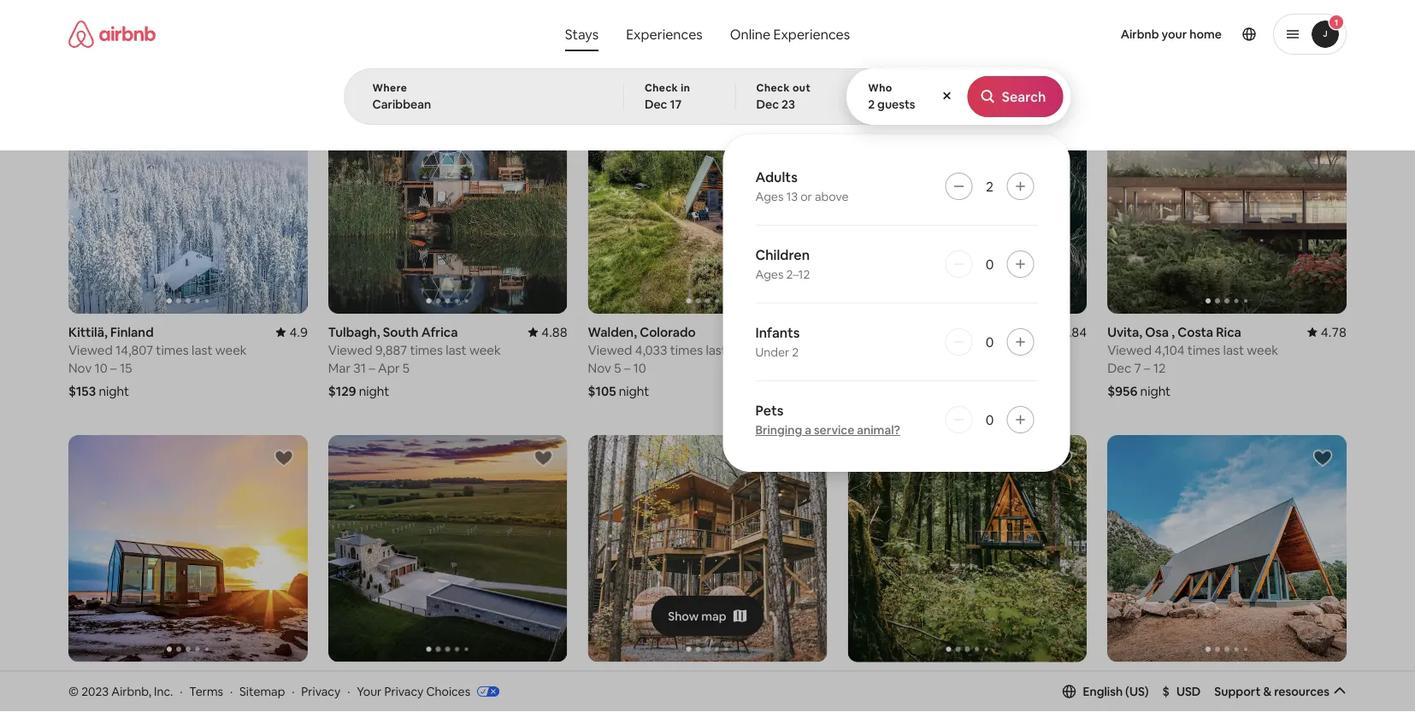 Task type: locate. For each thing, give the bounding box(es) containing it.
1 nov from the left
[[68, 359, 92, 376]]

· right terms
[[230, 684, 233, 699]]

ages inside children ages 2–12
[[755, 267, 784, 282]]

2 down beachfront
[[986, 177, 994, 195]]

1 horizontal spatial nov
[[588, 359, 611, 376]]

0 vertical spatial ages
[[755, 189, 784, 204]]

1 0 from the top
[[986, 255, 994, 273]]

airbnb,
[[111, 684, 151, 699]]

3 night from the left
[[619, 382, 649, 399]]

12
[[1153, 359, 1166, 376]]

check for 17
[[645, 81, 678, 94]]

viewed down walden,
[[588, 341, 632, 358]]

14,807
[[116, 341, 153, 358]]

1 horizontal spatial dec
[[756, 97, 779, 112]]

crane
[[588, 672, 624, 689]]

10 left '15'
[[95, 359, 108, 376]]

0 for pets
[[986, 411, 994, 428]]

a
[[805, 422, 811, 438]]

· left privacy link
[[292, 684, 295, 699]]

1 5 from the left
[[403, 359, 410, 376]]

last inside walden, colorado viewed 4,033 times last week nov 5 – 10 $105 night
[[706, 341, 727, 358]]

1 check from the left
[[645, 81, 678, 94]]

check out dec 23
[[756, 81, 811, 112]]

2 ages from the top
[[755, 267, 784, 282]]

night
[[99, 382, 129, 399], [359, 382, 389, 399], [619, 382, 649, 399], [1140, 382, 1171, 399]]

2 right under
[[792, 345, 799, 360]]

0 horizontal spatial dec
[[645, 97, 667, 112]]

finland
[[110, 323, 154, 340]]

ages inside the adults ages 13 or above
[[755, 189, 784, 204]]

2 0 from the top
[[986, 333, 994, 351]]

night down 31
[[359, 382, 389, 399]]

last down africa
[[446, 341, 467, 358]]

0 horizontal spatial colorado
[[640, 323, 696, 340]]

ages down adults
[[755, 189, 784, 204]]

times down costa
[[1188, 341, 1220, 358]]

last inside kittilä, finland viewed 14,807 times last week nov 10 – 15 $153 night
[[192, 341, 213, 358]]

hella, iceland viewed 2,556 times last week
[[68, 672, 241, 707]]

1 ages from the top
[[755, 189, 784, 204]]

1 horizontal spatial 2
[[868, 97, 875, 112]]

viewed down "uvita,"
[[1108, 341, 1152, 358]]

1 night from the left
[[99, 382, 129, 399]]

2 horizontal spatial 2
[[986, 177, 994, 195]]

0 horizontal spatial 5
[[403, 359, 410, 376]]

2 vertical spatial 2
[[792, 345, 799, 360]]

nov
[[68, 359, 92, 376], [588, 359, 611, 376]]

viewed inside kittilä, finland viewed 14,807 times last week nov 10 – 15 $153 night
[[68, 341, 113, 358]]

colorado left &
[[1192, 672, 1248, 689]]

last left &
[[1223, 690, 1244, 707]]

7
[[1134, 359, 1141, 376]]

4 – from the left
[[1144, 359, 1150, 376]]

times down wisconsin
[[410, 690, 443, 707]]

viewed down kittilä,
[[68, 341, 113, 358]]

costa
[[1178, 323, 1213, 340]]

times right 14,807
[[156, 341, 189, 358]]

times right 1,760
[[1187, 690, 1220, 707]]

dec
[[645, 97, 667, 112], [756, 97, 779, 112], [1108, 359, 1131, 376]]

experiences up out
[[773, 25, 850, 43]]

group for viewed 4,033 times last week
[[588, 86, 827, 314]]

where
[[372, 81, 407, 94]]

group for viewed 2,556 times last week
[[68, 435, 308, 662]]

5 up the $105
[[614, 359, 621, 376]]

1 horizontal spatial check
[[756, 81, 790, 94]]

cleveland,
[[328, 672, 391, 689]]

adults
[[755, 168, 798, 186]]

iceland
[[104, 672, 148, 689]]

children ages 2–12
[[755, 246, 810, 282]]

4.84
[[1061, 323, 1087, 340]]

colorado up 4,033
[[640, 323, 696, 340]]

your
[[1162, 27, 1187, 42]]

1 button
[[1273, 14, 1347, 55]]

0 horizontal spatial 4.99
[[801, 672, 827, 689]]

4.95 out of 5 average rating image
[[788, 323, 827, 340]]

mesa county, colorado viewed 1,760 times last week
[[1108, 672, 1278, 707]]

1 vertical spatial ages
[[755, 267, 784, 282]]

1 10 from the left
[[95, 359, 108, 376]]

in
[[681, 81, 690, 94]]

0 vertical spatial colorado
[[640, 323, 696, 340]]

4.9 out of 5 average rating image
[[276, 323, 308, 340]]

5 inside walden, colorado viewed 4,033 times last week nov 5 – 10 $105 night
[[614, 359, 621, 376]]

· right inc.
[[180, 684, 183, 699]]

terms link
[[189, 684, 223, 699]]

group for viewed 3,673 times last week
[[328, 435, 567, 662]]

last down indonesia
[[972, 341, 993, 358]]

week inside cleveland, wisconsin viewed 3,673 times last week
[[469, 690, 501, 707]]

times inside kittilä, finland viewed 14,807 times last week nov 10 – 15 $153 night
[[156, 341, 189, 358]]

0 vertical spatial 0
[[986, 255, 994, 273]]

viewed
[[68, 341, 113, 358], [328, 341, 372, 358], [848, 341, 892, 358], [588, 341, 632, 358], [1108, 341, 1152, 358], [68, 690, 113, 707], [328, 690, 372, 707], [1108, 690, 1152, 707]]

indonesia
[[924, 323, 983, 340]]

4.99 left index,
[[801, 672, 827, 689]]

2 10 from the left
[[633, 359, 646, 376]]

2 horizontal spatial dec
[[1108, 359, 1131, 376]]

week inside mesa county, colorado viewed 1,760 times last week
[[1246, 690, 1278, 707]]

uvita,
[[1108, 323, 1143, 340]]

week inside kittilä, finland viewed 14,807 times last week nov 10 – 15 $153 night
[[215, 341, 247, 358]]

last inside tulbagh, south africa viewed 9,887 times last week mar 31 – apr 5 $129 night
[[446, 341, 467, 358]]

4.93 out of 5 average rating image
[[1047, 672, 1087, 689]]

times inside mesa county, colorado viewed 1,760 times last week
[[1187, 690, 1220, 707]]

ages for adults
[[755, 189, 784, 204]]

5 right apr at bottom
[[403, 359, 410, 376]]

last down rica
[[1223, 341, 1244, 358]]

2023
[[81, 684, 109, 699]]

times inside "uvita, osa , costa rica viewed 4,104 times last week dec 7 – 12 $956 night"
[[1188, 341, 1220, 358]]

adults ages 13 or above
[[755, 168, 849, 204]]

viewed down mesa
[[1108, 690, 1152, 707]]

3,673
[[375, 690, 407, 707]]

1 horizontal spatial 5
[[614, 359, 621, 376]]

– inside walden, colorado viewed 4,033 times last week nov 5 – 10 $105 night
[[624, 359, 630, 376]]

add to wishlist: walden, colorado image
[[793, 99, 814, 120]]

– right 31
[[369, 359, 375, 376]]

colorado
[[640, 323, 696, 340], [1192, 672, 1248, 689]]

infants under 2
[[755, 324, 800, 360]]

airbnb
[[1121, 27, 1159, 42]]

infants
[[755, 324, 800, 341]]

2 night from the left
[[359, 382, 389, 399]]

who 2 guests
[[868, 81, 915, 112]]

night inside tulbagh, south africa viewed 9,887 times last week mar 31 – apr 5 $129 night
[[359, 382, 389, 399]]

2
[[868, 97, 875, 112], [986, 177, 994, 195], [792, 345, 799, 360]]

apr
[[378, 359, 400, 376]]

group for viewed 14,807 times last week
[[68, 86, 308, 314]]

stays tab panel
[[344, 68, 1071, 472]]

2 privacy from the left
[[384, 684, 424, 699]]

2 check from the left
[[756, 81, 790, 94]]

5
[[403, 359, 410, 376], [614, 359, 621, 376]]

0 horizontal spatial 10
[[95, 359, 108, 376]]

1 vertical spatial 0
[[986, 333, 994, 351]]

check inside check in dec 17
[[645, 81, 678, 94]]

0 horizontal spatial 2
[[792, 345, 799, 360]]

online experiences link
[[716, 17, 864, 51]]

osa
[[1145, 323, 1169, 340]]

play
[[881, 109, 901, 123]]

times inside tulbagh, south africa viewed 9,887 times last week mar 31 – apr 5 $129 night
[[410, 341, 443, 358]]

check up the 17
[[645, 81, 678, 94]]

hella,
[[68, 672, 102, 689]]

tulbagh, south africa viewed 9,887 times last week mar 31 – apr 5 $129 night
[[328, 323, 501, 399]]

week
[[215, 341, 247, 358], [469, 341, 501, 358], [996, 341, 1028, 358], [730, 341, 761, 358], [1247, 341, 1279, 358], [210, 690, 241, 707], [469, 690, 501, 707], [1246, 690, 1278, 707]]

last right 14,807
[[192, 341, 213, 358]]

– down walden,
[[624, 359, 630, 376]]

last left under
[[706, 341, 727, 358]]

who
[[868, 81, 893, 94]]

sitemap link
[[240, 684, 285, 699]]

times down africa
[[410, 341, 443, 358]]

nov inside kittilä, finland viewed 14,807 times last week nov 10 – 15 $153 night
[[68, 359, 92, 376]]

viewed down abiansemal,
[[848, 341, 892, 358]]

1 horizontal spatial 10
[[633, 359, 646, 376]]

None search field
[[344, 0, 1071, 472]]

guests
[[877, 97, 915, 112]]

– right 7
[[1144, 359, 1150, 376]]

night down 12
[[1140, 382, 1171, 399]]

airbnb your home
[[1121, 27, 1222, 42]]

night inside walden, colorado viewed 4,033 times last week nov 5 – 10 $105 night
[[619, 382, 649, 399]]

group
[[68, 68, 1072, 135], [68, 86, 308, 314], [328, 86, 567, 314], [588, 86, 827, 314], [848, 86, 1087, 314], [1108, 86, 1347, 314], [68, 435, 308, 662], [328, 435, 567, 662], [588, 435, 827, 662], [848, 435, 1087, 662], [1108, 435, 1347, 662]]

week inside walden, colorado viewed 4,033 times last week nov 5 – 10 $105 night
[[730, 341, 761, 358]]

– left '15'
[[110, 359, 117, 376]]

10 down 4,033
[[633, 359, 646, 376]]

1 – from the left
[[110, 359, 117, 376]]

times inside hella, iceland viewed 2,556 times last week
[[150, 690, 183, 707]]

tulbagh,
[[328, 323, 380, 340]]

10 inside walden, colorado viewed 4,033 times last week nov 5 – 10 $105 night
[[633, 359, 646, 376]]

2 down who
[[868, 97, 875, 112]]

nov for nov 10 – 15
[[68, 359, 92, 376]]

last inside abiansemal, indonesia viewed 25,526 times last week
[[972, 341, 993, 358]]

1 horizontal spatial privacy
[[384, 684, 424, 699]]

abiansemal,
[[848, 323, 922, 340]]

$956
[[1108, 382, 1138, 399]]

31
[[353, 359, 366, 376]]

viewed down the hella, in the bottom of the page
[[68, 690, 113, 707]]

2,556
[[116, 690, 147, 707]]

dec inside check out dec 23
[[756, 97, 779, 112]]

alabama
[[652, 672, 705, 689]]

4.78 out of 5 average rating image
[[1307, 323, 1347, 340]]

support & resources
[[1215, 684, 1330, 699]]

0 horizontal spatial check
[[645, 81, 678, 94]]

last right inc.
[[186, 690, 207, 707]]

5.0
[[549, 672, 567, 689]]

times right 2,556
[[150, 690, 183, 707]]

1 horizontal spatial 4.99
[[1321, 672, 1347, 689]]

dec left 23
[[756, 97, 779, 112]]

nov up the $105
[[588, 359, 611, 376]]

experiences up in
[[626, 25, 703, 43]]

1,760
[[1155, 690, 1184, 707]]

25,526
[[895, 341, 934, 358]]

check
[[645, 81, 678, 94], [756, 81, 790, 94]]

last down wisconsin
[[445, 690, 466, 707]]

1 vertical spatial colorado
[[1192, 672, 1248, 689]]

· left your on the left of page
[[347, 684, 350, 699]]

4.88 out of 5 average rating image
[[528, 323, 567, 340]]

2 5 from the left
[[614, 359, 621, 376]]

2 vertical spatial 0
[[986, 411, 994, 428]]

check up 23
[[756, 81, 790, 94]]

pets bringing a service animal?
[[755, 401, 900, 438]]

night down '15'
[[99, 382, 129, 399]]

4.78
[[1321, 323, 1347, 340]]

viewed down cleveland,
[[328, 690, 372, 707]]

4.9
[[289, 323, 308, 340]]

dec left the 17
[[645, 97, 667, 112]]

4.99 out of 5 average rating image
[[1307, 672, 1347, 689]]

2 nov from the left
[[588, 359, 611, 376]]

viewed inside walden, colorado viewed 4,033 times last week nov 5 – 10 $105 night
[[588, 341, 632, 358]]

ages down children
[[755, 267, 784, 282]]

county,
[[1142, 672, 1189, 689]]

2 – from the left
[[369, 359, 375, 376]]

online experiences
[[730, 25, 850, 43]]

4.99 right &
[[1321, 672, 1347, 689]]

– inside tulbagh, south africa viewed 9,887 times last week mar 31 – apr 5 $129 night
[[369, 359, 375, 376]]

viewed inside cleveland, wisconsin viewed 3,673 times last week
[[328, 690, 372, 707]]

experiences button
[[612, 17, 716, 51]]

viewed down tulbagh,
[[328, 341, 372, 358]]

abiansemal, indonesia viewed 25,526 times last week
[[848, 323, 1028, 358]]

&
[[1263, 684, 1272, 699]]

1 horizontal spatial experiences
[[773, 25, 850, 43]]

0 horizontal spatial privacy
[[301, 684, 341, 699]]

3 – from the left
[[624, 359, 630, 376]]

1 horizontal spatial colorado
[[1192, 672, 1248, 689]]

group for viewed 9,887 times last week
[[328, 86, 567, 314]]

week inside "uvita, osa , costa rica viewed 4,104 times last week dec 7 – 12 $956 night"
[[1247, 341, 1279, 358]]

3 0 from the top
[[986, 411, 994, 428]]

bringing
[[755, 422, 802, 438]]

4 night from the left
[[1140, 382, 1171, 399]]

0 horizontal spatial nov
[[68, 359, 92, 376]]

dec left 7
[[1108, 359, 1131, 376]]

times inside cleveland, wisconsin viewed 3,673 times last week
[[410, 690, 443, 707]]

dec inside check in dec 17
[[645, 97, 667, 112]]

4,033
[[635, 341, 667, 358]]

0 vertical spatial 2
[[868, 97, 875, 112]]

privacy inside your privacy choices link
[[384, 684, 424, 699]]

times right 4,033
[[670, 341, 703, 358]]

group for viewed 1,760 times last week
[[1108, 435, 1347, 662]]

mesa
[[1108, 672, 1139, 689]]

last inside cleveland, wisconsin viewed 3,673 times last week
[[445, 690, 466, 707]]

times down indonesia
[[937, 341, 970, 358]]

,
[[1172, 323, 1175, 340]]

nov up $153
[[68, 359, 92, 376]]

(us)
[[1125, 684, 1149, 699]]

profile element
[[879, 0, 1347, 68]]

show
[[668, 608, 699, 624]]

1 experiences from the left
[[626, 25, 703, 43]]

night right the $105
[[619, 382, 649, 399]]

check inside check out dec 23
[[756, 81, 790, 94]]

0 horizontal spatial experiences
[[626, 25, 703, 43]]

nov inside walden, colorado viewed 4,033 times last week nov 5 – 10 $105 night
[[588, 359, 611, 376]]

group containing treehouses
[[68, 68, 1072, 135]]



Task type: describe. For each thing, give the bounding box(es) containing it.
4.93
[[1061, 672, 1087, 689]]

english
[[1083, 684, 1123, 699]]

last inside hella, iceland viewed 2,556 times last week
[[186, 690, 207, 707]]

3 · from the left
[[292, 684, 295, 699]]

23
[[782, 97, 795, 112]]

$
[[1163, 684, 1170, 699]]

group for viewed 4,104 times last week
[[1108, 86, 1347, 314]]

group for viewed 25,526 times last week
[[848, 86, 1087, 314]]

stays button
[[551, 17, 612, 51]]

1 · from the left
[[180, 684, 183, 699]]

support & resources button
[[1215, 684, 1347, 699]]

1 vertical spatial 2
[[986, 177, 994, 195]]

omg!
[[727, 109, 754, 123]]

$129
[[328, 382, 356, 399]]

Where field
[[372, 97, 596, 112]]

add to wishlist: cleveland, wisconsin image
[[533, 448, 554, 468]]

dec inside "uvita, osa , costa rica viewed 4,104 times last week dec 7 – 12 $956 night"
[[1108, 359, 1131, 376]]

week inside abiansemal, indonesia viewed 25,526 times last week
[[996, 341, 1028, 358]]

choices
[[426, 684, 470, 699]]

south
[[383, 323, 419, 340]]

cleveland, wisconsin viewed 3,673 times last week
[[328, 672, 501, 707]]

colorado inside walden, colorado viewed 4,033 times last week nov 5 – 10 $105 night
[[640, 323, 696, 340]]

none search field containing stays
[[344, 0, 1071, 472]]

airbnb your home link
[[1110, 16, 1232, 52]]

0 for infants
[[986, 333, 994, 351]]

above
[[815, 189, 849, 204]]

1 4.99 from the left
[[801, 672, 827, 689]]

2 · from the left
[[230, 684, 233, 699]]

treehouses
[[308, 109, 364, 123]]

© 2023 airbnb, inc. ·
[[68, 684, 183, 699]]

15
[[120, 359, 132, 376]]

beachfront
[[942, 109, 996, 123]]

dec for dec 17
[[645, 97, 667, 112]]

pets
[[755, 401, 784, 419]]

viewed inside tulbagh, south africa viewed 9,887 times last week mar 31 – apr 5 $129 night
[[328, 341, 372, 358]]

children
[[755, 246, 810, 263]]

5 inside tulbagh, south africa viewed 9,887 times last week mar 31 – apr 5 $129 night
[[403, 359, 410, 376]]

rica
[[1216, 323, 1242, 340]]

2 inside who 2 guests
[[868, 97, 875, 112]]

add to wishlist: hella, iceland image
[[273, 448, 294, 468]]

skiing
[[801, 109, 830, 123]]

check in dec 17
[[645, 81, 690, 112]]

out
[[793, 81, 811, 94]]

your privacy choices link
[[357, 684, 499, 700]]

wisconsin
[[394, 672, 456, 689]]

2 inside infants under 2
[[792, 345, 799, 360]]

inc.
[[154, 684, 173, 699]]

add to wishlist: mesa county, colorado image
[[1313, 448, 1333, 468]]

or
[[801, 189, 812, 204]]

viewed inside abiansemal, indonesia viewed 25,526 times last week
[[848, 341, 892, 358]]

usd
[[1177, 684, 1201, 699]]

week inside hella, iceland viewed 2,556 times last week
[[210, 690, 241, 707]]

last inside "uvita, osa , costa rica viewed 4,104 times last week dec 7 – 12 $956 night"
[[1223, 341, 1244, 358]]

0 for children
[[986, 255, 994, 273]]

viewed inside "uvita, osa , costa rica viewed 4,104 times last week dec 7 – 12 $956 night"
[[1108, 341, 1152, 358]]

4.95
[[801, 323, 827, 340]]

2 4.99 from the left
[[1321, 672, 1347, 689]]

4.88
[[542, 323, 567, 340]]

4 · from the left
[[347, 684, 350, 699]]

$105
[[588, 382, 616, 399]]

2–12
[[786, 267, 810, 282]]

lakefront
[[392, 109, 439, 123]]

online
[[730, 25, 770, 43]]

– inside kittilä, finland viewed 14,807 times last week nov 10 – 15 $153 night
[[110, 359, 117, 376]]

viewed inside hella, iceland viewed 2,556 times last week
[[68, 690, 113, 707]]

kittilä,
[[68, 323, 108, 340]]

colorado inside mesa county, colorado viewed 1,760 times last week
[[1192, 672, 1248, 689]]

washington
[[887, 672, 960, 689]]

check for 23
[[756, 81, 790, 94]]

your privacy choices
[[357, 684, 470, 699]]

home
[[1190, 27, 1222, 42]]

terms
[[189, 684, 223, 699]]

4,104
[[1155, 341, 1185, 358]]

stays
[[565, 25, 599, 43]]

index,
[[848, 672, 884, 689]]

last inside mesa county, colorado viewed 1,760 times last week
[[1223, 690, 1244, 707]]

english (us) button
[[1062, 684, 1149, 699]]

kittilä, finland viewed 14,807 times last week nov 10 – 15 $153 night
[[68, 323, 247, 399]]

show map button
[[651, 596, 764, 637]]

2 experiences from the left
[[773, 25, 850, 43]]

under
[[755, 345, 789, 360]]

– inside "uvita, osa , costa rica viewed 4,104 times last week dec 7 – 12 $956 night"
[[1144, 359, 1150, 376]]

mansions
[[643, 109, 688, 123]]

add to wishlist: index, washington image
[[1053, 448, 1073, 468]]

$153
[[68, 382, 96, 399]]

index, washington
[[848, 672, 960, 689]]

walden,
[[588, 323, 637, 340]]

add to wishlist: abiansemal, indonesia image
[[1053, 99, 1073, 120]]

nov for nov 5 – 10
[[588, 359, 611, 376]]

resources
[[1274, 684, 1330, 699]]

viewed inside mesa county, colorado viewed 1,760 times last week
[[1108, 690, 1152, 707]]

times inside walden, colorado viewed 4,033 times last week nov 5 – 10 $105 night
[[670, 341, 703, 358]]

uvita, osa , costa rica viewed 4,104 times last week dec 7 – 12 $956 night
[[1108, 323, 1279, 399]]

times inside abiansemal, indonesia viewed 25,526 times last week
[[937, 341, 970, 358]]

week inside tulbagh, south africa viewed 9,887 times last week mar 31 – apr 5 $129 night
[[469, 341, 501, 358]]

walden, colorado viewed 4,033 times last week nov 5 – 10 $105 night
[[588, 323, 761, 399]]

sitemap
[[240, 684, 285, 699]]

night inside kittilä, finland viewed 14,807 times last week nov 10 – 15 $153 night
[[99, 382, 129, 399]]

animal?
[[857, 422, 900, 438]]

1
[[1335, 17, 1338, 28]]

4.84 out of 5 average rating image
[[1047, 323, 1087, 340]]

experiences inside "button"
[[626, 25, 703, 43]]

4.97 out of 5 average rating image
[[268, 672, 308, 689]]

terms · sitemap · privacy ·
[[189, 684, 350, 699]]

english (us)
[[1083, 684, 1149, 699]]

9,887
[[375, 341, 407, 358]]

17
[[670, 97, 682, 112]]

$ usd
[[1163, 684, 1201, 699]]

10 inside kittilä, finland viewed 14,807 times last week nov 10 – 15 $153 night
[[95, 359, 108, 376]]

what can we help you find? tab list
[[551, 17, 716, 51]]

map
[[701, 608, 727, 624]]

show map
[[668, 608, 727, 624]]

support
[[1215, 684, 1261, 699]]

ages for children
[[755, 267, 784, 282]]

service
[[814, 422, 854, 438]]

night inside "uvita, osa , costa rica viewed 4,104 times last week dec 7 – 12 $956 night"
[[1140, 382, 1171, 399]]

1 privacy from the left
[[301, 684, 341, 699]]

dec for dec 23
[[756, 97, 779, 112]]



Task type: vqa. For each thing, say whether or not it's contained in the screenshot.


